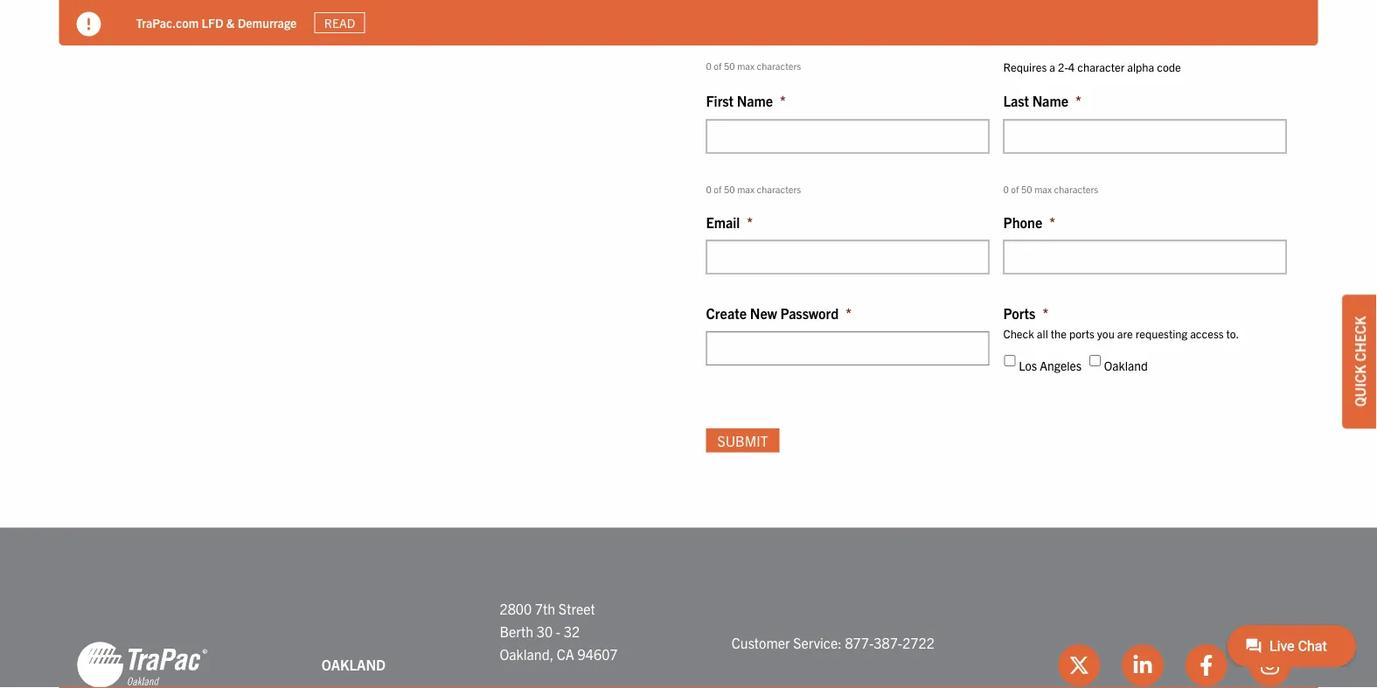 Task type: describe. For each thing, give the bounding box(es) containing it.
trapac.com lfd & demurrage
[[136, 15, 297, 30]]

0 of 50 max characters for first name
[[706, 183, 801, 195]]

quick check
[[1351, 316, 1368, 407]]

877-
[[845, 634, 874, 651]]

first
[[706, 92, 734, 109]]

32
[[564, 622, 580, 640]]

last name *
[[1003, 92, 1081, 109]]

* right phone
[[1049, 213, 1055, 230]]

create new password *
[[706, 304, 852, 322]]

2800
[[500, 600, 532, 617]]

first name *
[[706, 92, 786, 109]]

email
[[706, 213, 740, 230]]

50 for first
[[724, 183, 735, 195]]

-
[[556, 622, 561, 640]]

0 vertical spatial oakland
[[1104, 357, 1148, 373]]

ports
[[1003, 304, 1036, 322]]

2722
[[902, 634, 935, 651]]

0 of 50 max characters up first name *
[[706, 59, 801, 71]]

* right password
[[846, 304, 852, 322]]

code
[[1157, 59, 1181, 74]]

phone
[[1003, 213, 1042, 230]]

max for last
[[1035, 183, 1052, 195]]

* inside ports * check all the ports you are requesting access to.
[[1043, 304, 1049, 322]]

check inside quick check link
[[1351, 316, 1368, 362]]

demurrage
[[238, 15, 297, 30]]

* down 'requires a 2-4 character alpha code'
[[1075, 92, 1081, 109]]

access
[[1190, 326, 1224, 341]]

quick check link
[[1342, 294, 1377, 429]]

los angeles
[[1019, 357, 1082, 373]]

name for first name
[[737, 92, 773, 109]]

of for last
[[1011, 183, 1019, 195]]

a
[[1050, 59, 1055, 74]]

all
[[1037, 326, 1048, 341]]

max for first
[[737, 183, 755, 195]]

service:
[[793, 634, 842, 651]]

* right email
[[747, 213, 753, 230]]

oakland,
[[500, 645, 554, 662]]

are
[[1117, 326, 1133, 341]]



Task type: locate. For each thing, give the bounding box(es) containing it.
94607
[[578, 645, 618, 662]]

footer containing 2800 7th street
[[0, 528, 1377, 688]]

0 of 50 max characters up phone *
[[1003, 183, 1098, 195]]

name right last
[[1032, 92, 1068, 109]]

None password field
[[706, 331, 989, 366]]

7th
[[535, 600, 555, 617]]

of for first
[[714, 183, 722, 195]]

0 of 50 max characters
[[706, 59, 801, 71], [706, 183, 801, 195], [1003, 183, 1098, 195]]

0 horizontal spatial check
[[1003, 326, 1034, 341]]

of
[[714, 59, 722, 71], [714, 183, 722, 195], [1011, 183, 1019, 195]]

name right first
[[737, 92, 773, 109]]

0 horizontal spatial oakland
[[322, 656, 386, 673]]

of up first
[[714, 59, 722, 71]]

of up email
[[714, 183, 722, 195]]

angeles
[[1040, 357, 1082, 373]]

customer service: 877-387-2722
[[732, 634, 935, 651]]

you
[[1097, 326, 1115, 341]]

1 name from the left
[[737, 92, 773, 109]]

character
[[1077, 59, 1125, 74]]

password
[[780, 304, 839, 322]]

&
[[226, 15, 235, 30]]

read link
[[314, 12, 365, 33]]

trapac.com
[[136, 15, 199, 30]]

max up first name *
[[737, 59, 755, 71]]

0 up first
[[706, 59, 712, 71]]

1 vertical spatial oakland
[[322, 656, 386, 673]]

of up phone
[[1011, 183, 1019, 195]]

None submit
[[706, 428, 780, 453]]

read
[[324, 15, 355, 31]]

0 of 50 max characters up email *
[[706, 183, 801, 195]]

0 for last name
[[1003, 183, 1009, 195]]

oakland image
[[77, 640, 208, 688]]

50 up email *
[[724, 183, 735, 195]]

street
[[559, 600, 595, 617]]

2 name from the left
[[1032, 92, 1068, 109]]

50
[[724, 59, 735, 71], [724, 183, 735, 195], [1021, 183, 1032, 195]]

create
[[706, 304, 747, 322]]

check inside ports * check all the ports you are requesting access to.
[[1003, 326, 1034, 341]]

max
[[737, 59, 755, 71], [737, 183, 755, 195], [1035, 183, 1052, 195]]

None text field
[[706, 0, 989, 30], [706, 119, 989, 153], [1003, 240, 1287, 274], [706, 0, 989, 30], [706, 119, 989, 153], [1003, 240, 1287, 274]]

50 up phone *
[[1021, 183, 1032, 195]]

check
[[1351, 316, 1368, 362], [1003, 326, 1034, 341]]

387-
[[874, 634, 902, 651]]

phone *
[[1003, 213, 1055, 230]]

alpha
[[1127, 59, 1154, 74]]

characters for first name
[[757, 183, 801, 195]]

Los Angeles checkbox
[[1004, 355, 1016, 366]]

check up quick
[[1351, 316, 1368, 362]]

los
[[1019, 357, 1037, 373]]

0 of 50 max characters for last name
[[1003, 183, 1098, 195]]

2800 7th street berth 30 - 32 oakland, ca 94607
[[500, 600, 618, 662]]

lfd
[[202, 15, 224, 30]]

1 horizontal spatial oakland
[[1104, 357, 1148, 373]]

50 up first
[[724, 59, 735, 71]]

to.
[[1226, 326, 1239, 341]]

characters for last name
[[1054, 183, 1098, 195]]

berth
[[500, 622, 533, 640]]

50 for last
[[1021, 183, 1032, 195]]

2-
[[1058, 59, 1068, 74]]

None text field
[[1003, 0, 1287, 30], [1003, 119, 1287, 153], [706, 240, 989, 274], [1003, 0, 1287, 30], [1003, 119, 1287, 153], [706, 240, 989, 274]]

requires a 2-4 character alpha code
[[1003, 59, 1181, 74]]

requires
[[1003, 59, 1047, 74]]

check down 'ports'
[[1003, 326, 1034, 341]]

characters
[[757, 59, 801, 71], [757, 183, 801, 195], [1054, 183, 1098, 195]]

last
[[1003, 92, 1029, 109]]

ports
[[1069, 326, 1095, 341]]

oakland
[[1104, 357, 1148, 373], [322, 656, 386, 673]]

* right first
[[780, 92, 786, 109]]

footer
[[0, 528, 1377, 688]]

requesting
[[1136, 326, 1188, 341]]

4
[[1068, 59, 1075, 74]]

30
[[537, 622, 553, 640]]

solid image
[[77, 12, 101, 36]]

ports * check all the ports you are requesting access to.
[[1003, 304, 1239, 341]]

max up phone *
[[1035, 183, 1052, 195]]

0 horizontal spatial name
[[737, 92, 773, 109]]

name for last name
[[1032, 92, 1068, 109]]

Oakland checkbox
[[1090, 355, 1101, 366]]

0 up email
[[706, 183, 712, 195]]

*
[[780, 92, 786, 109], [1075, 92, 1081, 109], [747, 213, 753, 230], [1049, 213, 1055, 230], [846, 304, 852, 322], [1043, 304, 1049, 322]]

0 up phone
[[1003, 183, 1009, 195]]

0
[[706, 59, 712, 71], [706, 183, 712, 195], [1003, 183, 1009, 195]]

customer
[[732, 634, 790, 651]]

new
[[750, 304, 777, 322]]

the
[[1051, 326, 1067, 341]]

name
[[737, 92, 773, 109], [1032, 92, 1068, 109]]

0 for first name
[[706, 183, 712, 195]]

1 horizontal spatial name
[[1032, 92, 1068, 109]]

1 horizontal spatial check
[[1351, 316, 1368, 362]]

* up the all
[[1043, 304, 1049, 322]]

quick
[[1351, 365, 1368, 407]]

ca
[[557, 645, 574, 662]]

email *
[[706, 213, 753, 230]]

max up email *
[[737, 183, 755, 195]]



Task type: vqa. For each thing, say whether or not it's contained in the screenshot.
make payments 'Link'
no



